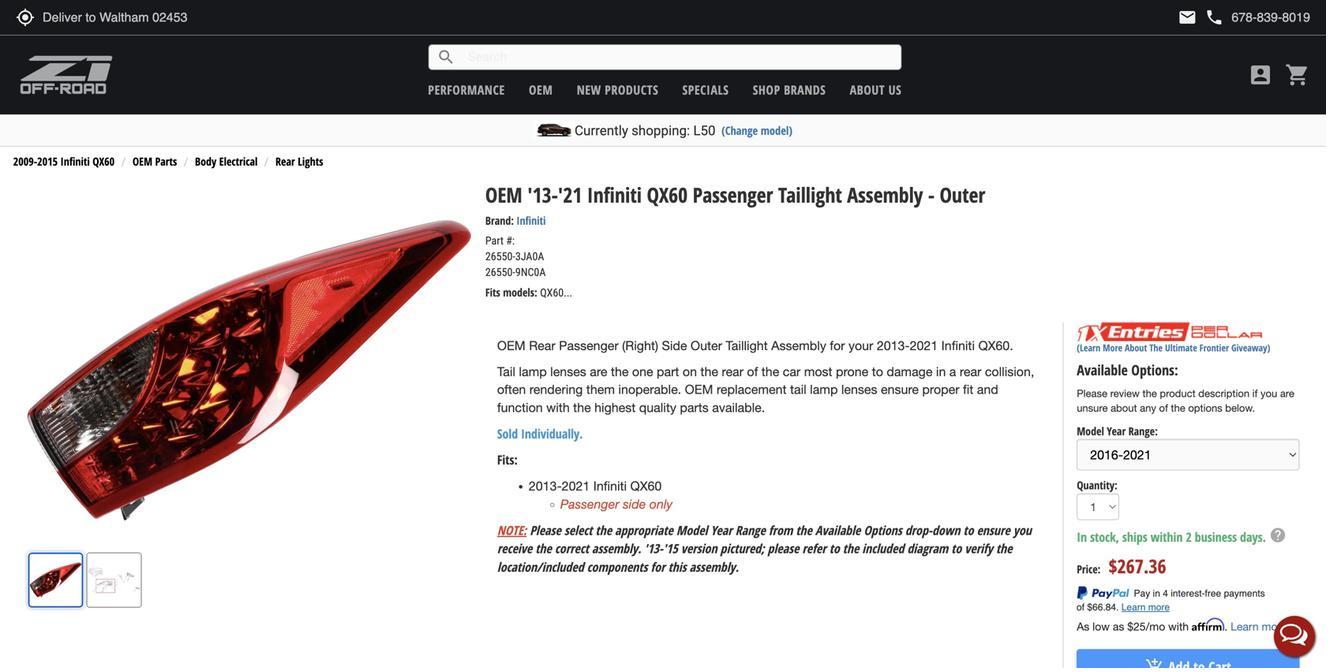 Task type: vqa. For each thing, say whether or not it's contained in the screenshot.
Learn more link
yes



Task type: locate. For each thing, give the bounding box(es) containing it.
0 vertical spatial lamp
[[519, 365, 547, 379]]

often
[[497, 383, 526, 397]]

rear
[[722, 365, 744, 379], [960, 365, 982, 379]]

the
[[611, 365, 629, 379], [701, 365, 719, 379], [762, 365, 780, 379], [1143, 388, 1158, 400], [574, 401, 591, 415], [1172, 402, 1186, 415], [596, 522, 612, 539], [796, 522, 813, 539], [536, 541, 552, 558], [843, 541, 860, 558], [997, 541, 1013, 558]]

shopping_cart link
[[1282, 62, 1311, 88]]

0 horizontal spatial year
[[711, 522, 733, 539]]

1 vertical spatial you
[[1014, 522, 1032, 539]]

0 vertical spatial of
[[747, 365, 758, 379]]

model up version
[[677, 522, 708, 539]]

1 vertical spatial taillight
[[726, 339, 768, 353]]

ships
[[1123, 529, 1148, 546]]

are
[[590, 365, 608, 379], [1281, 388, 1295, 400]]

0 horizontal spatial available
[[816, 522, 861, 539]]

lenses down prone at the right bottom of page
[[842, 383, 878, 397]]

2021 up damage
[[910, 339, 938, 353]]

oem rear passenger (right) side outer taillight assembly for your 2013-2021 infiniti qx60.
[[497, 339, 1014, 353]]

1 vertical spatial 2013-
[[529, 479, 562, 494]]

help
[[1270, 527, 1287, 545]]

you left in
[[1014, 522, 1032, 539]]

(change model) link
[[722, 123, 793, 138]]

1 vertical spatial ensure
[[977, 522, 1011, 539]]

for left this
[[651, 559, 665, 576]]

0 horizontal spatial you
[[1014, 522, 1032, 539]]

assembly up car
[[772, 339, 827, 353]]

on
[[683, 365, 697, 379]]

1 horizontal spatial ensure
[[977, 522, 1011, 539]]

brands
[[784, 81, 826, 98]]

with inside tail lamp lenses are the one part on the rear of the car most prone to damage in a rear collision, often rendering them inoperable. oem replacement tail lamp lenses ensure proper fit and function with the highest quality parts available.
[[547, 401, 570, 415]]

frontier
[[1200, 342, 1230, 355]]

any
[[1141, 402, 1157, 415]]

taillight down model)
[[779, 181, 843, 209]]

oem link
[[529, 81, 553, 98]]

us
[[889, 81, 902, 98]]

you
[[1261, 388, 1278, 400], [1014, 522, 1032, 539]]

1 vertical spatial outer
[[691, 339, 723, 353]]

0 vertical spatial passenger
[[693, 181, 774, 209]]

2021 up select
[[562, 479, 590, 494]]

assembly. down version
[[690, 559, 739, 576]]

the
[[1150, 342, 1163, 355]]

0 vertical spatial are
[[590, 365, 608, 379]]

0 vertical spatial lenses
[[551, 365, 587, 379]]

1 horizontal spatial you
[[1261, 388, 1278, 400]]

0 horizontal spatial rear
[[276, 154, 295, 169]]

year
[[1108, 424, 1126, 439], [711, 522, 733, 539]]

lamp
[[519, 365, 547, 379], [810, 383, 838, 397]]

year up pictured;
[[711, 522, 733, 539]]

of up replacement
[[747, 365, 758, 379]]

0 horizontal spatial of
[[747, 365, 758, 379]]

you for the
[[1014, 522, 1032, 539]]

the right select
[[596, 522, 612, 539]]

options
[[1189, 402, 1223, 415]]

learn more link
[[1231, 621, 1288, 634]]

'13- down appropriate
[[645, 541, 664, 558]]

for left 'your'
[[830, 339, 846, 353]]

1 horizontal spatial rear
[[960, 365, 982, 379]]

1 vertical spatial are
[[1281, 388, 1295, 400]]

outer inside oem '13-'21 infiniti qx60 passenger taillight assembly - outer brand: infiniti part #: 26550-3ja0a 26550-9nc0a fits models: qx60...
[[940, 181, 986, 209]]

1 vertical spatial 26550-
[[486, 266, 516, 279]]

0 vertical spatial rear
[[276, 154, 295, 169]]

lenses
[[551, 365, 587, 379], [842, 383, 878, 397]]

rear up rendering on the bottom of the page
[[529, 339, 556, 353]]

qx60.
[[979, 339, 1014, 353]]

of inside tail lamp lenses are the one part on the rear of the car most prone to damage in a rear collision, often rendering them inoperable. oem replacement tail lamp lenses ensure proper fit and function with the highest quality parts available.
[[747, 365, 758, 379]]

ensure down damage
[[881, 383, 919, 397]]

1 vertical spatial model
[[677, 522, 708, 539]]

available up refer
[[816, 522, 861, 539]]

qx60 down shopping: at the top of the page
[[647, 181, 688, 209]]

0 vertical spatial year
[[1108, 424, 1126, 439]]

options
[[864, 522, 903, 539]]

lamp right tail
[[519, 365, 547, 379]]

you inside please select the appropriate model year range from the available options drop-down to ensure you receive the correct assembly. '13-'15 version pictured; please refer to the included diagram to verify the location/included components for this assembly.
[[1014, 522, 1032, 539]]

stock,
[[1091, 529, 1120, 546]]

quantity:
[[1077, 478, 1118, 493]]

infiniti right 2015
[[60, 154, 90, 169]]

0 vertical spatial model
[[1077, 424, 1105, 439]]

included
[[863, 541, 905, 558]]

to up verify
[[964, 522, 974, 539]]

ensure
[[881, 383, 919, 397], [977, 522, 1011, 539]]

business
[[1196, 529, 1238, 546]]

about inside (learn more about the ultimate frontier giveaway) available options: please review the product description if you are unsure about any of the options below.
[[1125, 342, 1148, 355]]

0 horizontal spatial taillight
[[726, 339, 768, 353]]

taillight up replacement
[[726, 339, 768, 353]]

2 vertical spatial passenger
[[561, 497, 620, 512]]

0 horizontal spatial about
[[850, 81, 886, 98]]

assembly inside oem '13-'21 infiniti qx60 passenger taillight assembly - outer brand: infiniti part #: 26550-3ja0a 26550-9nc0a fits models: qx60...
[[848, 181, 924, 209]]

assembly for -
[[848, 181, 924, 209]]

taillight inside oem '13-'21 infiniti qx60 passenger taillight assembly - outer brand: infiniti part #: 26550-3ja0a 26550-9nc0a fits models: qx60...
[[779, 181, 843, 209]]

1 26550- from the top
[[486, 250, 516, 263]]

rear right a
[[960, 365, 982, 379]]

0 vertical spatial qx60
[[93, 154, 115, 169]]

assembly for for
[[772, 339, 827, 353]]

correct
[[555, 541, 589, 558]]

oem for parts
[[133, 154, 153, 169]]

1 horizontal spatial with
[[1169, 621, 1189, 634]]

if
[[1253, 388, 1258, 400]]

2013- down sold individually.
[[529, 479, 562, 494]]

oem parts link
[[133, 154, 177, 169]]

0 horizontal spatial assembly
[[772, 339, 827, 353]]

l50
[[694, 123, 716, 139]]

0 vertical spatial with
[[547, 401, 570, 415]]

mail
[[1179, 8, 1198, 27]]

oem up tail
[[497, 339, 526, 353]]

of right any
[[1160, 402, 1169, 415]]

/mo
[[1146, 621, 1166, 634]]

1 vertical spatial about
[[1125, 342, 1148, 355]]

about left us
[[850, 81, 886, 98]]

1 vertical spatial with
[[1169, 621, 1189, 634]]

9nc0a
[[516, 266, 546, 279]]

qx60 inside oem '13-'21 infiniti qx60 passenger taillight assembly - outer brand: infiniti part #: 26550-3ja0a 26550-9nc0a fits models: qx60...
[[647, 181, 688, 209]]

qx60 for 2009-2015 infiniti qx60
[[93, 154, 115, 169]]

1 horizontal spatial outer
[[940, 181, 986, 209]]

1 vertical spatial assembly.
[[690, 559, 739, 576]]

26550- up fits
[[486, 266, 516, 279]]

model down unsure
[[1077, 424, 1105, 439]]

with down rendering on the bottom of the page
[[547, 401, 570, 415]]

taillight for outer
[[726, 339, 768, 353]]

1 vertical spatial for
[[651, 559, 665, 576]]

specials link
[[683, 81, 729, 98]]

available down more
[[1077, 361, 1128, 380]]

description
[[1199, 388, 1250, 400]]

z1 motorsports logo image
[[20, 55, 113, 95]]

0 vertical spatial assembly.
[[592, 541, 642, 558]]

0 vertical spatial for
[[830, 339, 846, 353]]

0 horizontal spatial 2013-
[[529, 479, 562, 494]]

0 horizontal spatial please
[[530, 522, 561, 539]]

outer up on
[[691, 339, 723, 353]]

'13-
[[528, 181, 558, 209], [645, 541, 664, 558]]

please up correct
[[530, 522, 561, 539]]

1 vertical spatial rear
[[529, 339, 556, 353]]

ensure inside tail lamp lenses are the one part on the rear of the car most prone to damage in a rear collision, often rendering them inoperable. oem replacement tail lamp lenses ensure proper fit and function with the highest quality parts available.
[[881, 383, 919, 397]]

0 vertical spatial available
[[1077, 361, 1128, 380]]

components
[[587, 559, 648, 576]]

to down the down
[[952, 541, 962, 558]]

brand:
[[486, 213, 514, 228]]

passenger up select
[[561, 497, 620, 512]]

1 vertical spatial qx60
[[647, 181, 688, 209]]

1 vertical spatial assembly
[[772, 339, 827, 353]]

oem left parts
[[133, 154, 153, 169]]

please up unsure
[[1077, 388, 1108, 400]]

0 vertical spatial assembly
[[848, 181, 924, 209]]

1 horizontal spatial are
[[1281, 388, 1295, 400]]

oem up brand:
[[486, 181, 523, 209]]

rear lights link
[[276, 154, 323, 169]]

with inside as low as $25 /mo with affirm . learn more
[[1169, 621, 1189, 634]]

with right /mo
[[1169, 621, 1189, 634]]

qx60 left oem parts link
[[93, 154, 115, 169]]

body electrical link
[[195, 154, 258, 169]]

parts
[[680, 401, 709, 415]]

shop brands
[[753, 81, 826, 98]]

1 horizontal spatial please
[[1077, 388, 1108, 400]]

function
[[497, 401, 543, 415]]

1 vertical spatial available
[[816, 522, 861, 539]]

26550- down "part"
[[486, 250, 516, 263]]

are up them
[[590, 365, 608, 379]]

outer
[[940, 181, 986, 209], [691, 339, 723, 353]]

collision,
[[986, 365, 1035, 379]]

are right if
[[1281, 388, 1295, 400]]

ensure up verify
[[977, 522, 1011, 539]]

ensure inside please select the appropriate model year range from the available options drop-down to ensure you receive the correct assembly. '13-'15 version pictured; please refer to the included diagram to verify the location/included components for this assembly.
[[977, 522, 1011, 539]]

1 vertical spatial lamp
[[810, 383, 838, 397]]

rear left lights
[[276, 154, 295, 169]]

passenger inside 2013-2021 infiniti qx60 passenger side only
[[561, 497, 620, 512]]

appropriate
[[615, 522, 674, 539]]

0 vertical spatial ensure
[[881, 383, 919, 397]]

rear up replacement
[[722, 365, 744, 379]]

1 horizontal spatial available
[[1077, 361, 1128, 380]]

tail lamp lenses are the one part on the rear of the car most prone to damage in a rear collision, often rendering them inoperable. oem replacement tail lamp lenses ensure proper fit and function with the highest quality parts available.
[[497, 365, 1035, 415]]

passenger up them
[[559, 339, 619, 353]]

1 vertical spatial year
[[711, 522, 733, 539]]

2009-2015 infiniti qx60 link
[[13, 154, 115, 169]]

1 horizontal spatial '13-
[[645, 541, 664, 558]]

oem inside oem '13-'21 infiniti qx60 passenger taillight assembly - outer brand: infiniti part #: 26550-3ja0a 26550-9nc0a fits models: qx60...
[[486, 181, 523, 209]]

2 vertical spatial qx60
[[631, 479, 662, 494]]

0 vertical spatial 2021
[[910, 339, 938, 353]]

infiniti link
[[517, 213, 546, 228]]

new
[[577, 81, 602, 98]]

1 vertical spatial lenses
[[842, 383, 878, 397]]

1 horizontal spatial taillight
[[779, 181, 843, 209]]

oem for rear
[[497, 339, 526, 353]]

oem left new
[[529, 81, 553, 98]]

0 vertical spatial '13-
[[528, 181, 558, 209]]

infiniti right brand:
[[517, 213, 546, 228]]

year down the about
[[1108, 424, 1126, 439]]

1 horizontal spatial of
[[1160, 402, 1169, 415]]

fit
[[964, 383, 974, 397]]

taillight for passenger
[[779, 181, 843, 209]]

1 horizontal spatial 2013-
[[877, 339, 910, 353]]

infiniti up side at the left
[[594, 479, 627, 494]]

0 vertical spatial 26550-
[[486, 250, 516, 263]]

0 horizontal spatial ensure
[[881, 383, 919, 397]]

1 horizontal spatial about
[[1125, 342, 1148, 355]]

0 horizontal spatial lamp
[[519, 365, 547, 379]]

shopping:
[[632, 123, 690, 139]]

most
[[805, 365, 833, 379]]

passenger down (change in the right top of the page
[[693, 181, 774, 209]]

0 horizontal spatial with
[[547, 401, 570, 415]]

year inside please select the appropriate model year range from the available options drop-down to ensure you receive the correct assembly. '13-'15 version pictured; please refer to the included diagram to verify the location/included components for this assembly.
[[711, 522, 733, 539]]

range:
[[1129, 424, 1159, 439]]

0 vertical spatial please
[[1077, 388, 1108, 400]]

-
[[929, 181, 935, 209]]

you right if
[[1261, 388, 1278, 400]]

mail phone
[[1179, 8, 1224, 27]]

sold
[[497, 426, 518, 443]]

the right on
[[701, 365, 719, 379]]

the left car
[[762, 365, 780, 379]]

Search search field
[[456, 45, 901, 69]]

2015
[[37, 154, 58, 169]]

review
[[1111, 388, 1140, 400]]

for
[[830, 339, 846, 353], [651, 559, 665, 576]]

0 vertical spatial taillight
[[779, 181, 843, 209]]

1 horizontal spatial for
[[830, 339, 846, 353]]

verify
[[965, 541, 993, 558]]

currently
[[575, 123, 629, 139]]

specials
[[683, 81, 729, 98]]

(learn more about the ultimate frontier giveaway) available options: please review the product description if you are unsure about any of the options below.
[[1077, 342, 1295, 415]]

1 horizontal spatial rear
[[529, 339, 556, 353]]

quality
[[640, 401, 677, 415]]

inoperable.
[[619, 383, 682, 397]]

1 vertical spatial please
[[530, 522, 561, 539]]

lamp down most
[[810, 383, 838, 397]]

0 horizontal spatial rear
[[722, 365, 744, 379]]

available
[[1077, 361, 1128, 380], [816, 522, 861, 539]]

about left the
[[1125, 342, 1148, 355]]

2013- up damage
[[877, 339, 910, 353]]

rendering
[[530, 383, 583, 397]]

assembly left -
[[848, 181, 924, 209]]

0 horizontal spatial are
[[590, 365, 608, 379]]

1 horizontal spatial assembly
[[848, 181, 924, 209]]

affirm
[[1193, 619, 1225, 632]]

in
[[937, 365, 946, 379]]

0 vertical spatial you
[[1261, 388, 1278, 400]]

available inside please select the appropriate model year range from the available options drop-down to ensure you receive the correct assembly. '13-'15 version pictured; please refer to the included diagram to verify the location/included components for this assembly.
[[816, 522, 861, 539]]

2013-2021 infiniti qx60 passenger side only
[[529, 479, 673, 512]]

in
[[1077, 529, 1088, 546]]

the down them
[[574, 401, 591, 415]]

oem up 'parts'
[[685, 383, 714, 397]]

0 horizontal spatial '13-
[[528, 181, 558, 209]]

assembly. up components
[[592, 541, 642, 558]]

2021 inside 2013-2021 infiniti qx60 passenger side only
[[562, 479, 590, 494]]

0 horizontal spatial for
[[651, 559, 665, 576]]

'13- up infiniti link
[[528, 181, 558, 209]]

1 horizontal spatial lamp
[[810, 383, 838, 397]]

outer right -
[[940, 181, 986, 209]]

lights
[[298, 154, 323, 169]]

lenses up rendering on the bottom of the page
[[551, 365, 587, 379]]

0 horizontal spatial model
[[677, 522, 708, 539]]

1 vertical spatial 2021
[[562, 479, 590, 494]]

0 horizontal spatial 2021
[[562, 479, 590, 494]]

you inside (learn more about the ultimate frontier giveaway) available options: please review the product description if you are unsure about any of the options below.
[[1261, 388, 1278, 400]]

0 vertical spatial outer
[[940, 181, 986, 209]]

qx60 up side at the left
[[631, 479, 662, 494]]

1 vertical spatial '13-
[[645, 541, 664, 558]]

qx60 inside 2013-2021 infiniti qx60 passenger side only
[[631, 479, 662, 494]]

1 vertical spatial of
[[1160, 402, 1169, 415]]

to right prone at the right bottom of page
[[872, 365, 884, 379]]



Task type: describe. For each thing, give the bounding box(es) containing it.
passenger inside oem '13-'21 infiniti qx60 passenger taillight assembly - outer brand: infiniti part #: 26550-3ja0a 26550-9nc0a fits models: qx60...
[[693, 181, 774, 209]]

shop brands link
[[753, 81, 826, 98]]

oem inside tail lamp lenses are the one part on the rear of the car most prone to damage in a rear collision, often rendering them inoperable. oem replacement tail lamp lenses ensure proper fit and function with the highest quality parts available.
[[685, 383, 714, 397]]

oem for '13-
[[486, 181, 523, 209]]

(change
[[722, 123, 758, 138]]

shop
[[753, 81, 781, 98]]

1 horizontal spatial model
[[1077, 424, 1105, 439]]

them
[[587, 383, 615, 397]]

side
[[662, 339, 688, 353]]

as
[[1113, 621, 1125, 634]]

in stock, ships within 2 business days. help
[[1077, 527, 1287, 546]]

about
[[1111, 402, 1138, 415]]

pictured;
[[721, 541, 765, 558]]

oem '13-'21 infiniti qx60 passenger taillight assembly - outer brand: infiniti part #: 26550-3ja0a 26550-9nc0a fits models: qx60...
[[486, 181, 986, 300]]

your
[[849, 339, 874, 353]]

are inside tail lamp lenses are the one part on the rear of the car most prone to damage in a rear collision, often rendering them inoperable. oem replacement tail lamp lenses ensure proper fit and function with the highest quality parts available.
[[590, 365, 608, 379]]

the left included
[[843, 541, 860, 558]]

sold individually.
[[497, 426, 583, 443]]

price:
[[1077, 562, 1101, 577]]

the up any
[[1143, 388, 1158, 400]]

1 vertical spatial passenger
[[559, 339, 619, 353]]

the down the product
[[1172, 402, 1186, 415]]

models:
[[503, 285, 538, 300]]

of inside (learn more about the ultimate frontier giveaway) available options: please review the product description if you are unsure about any of the options below.
[[1160, 402, 1169, 415]]

diagram
[[908, 541, 949, 558]]

account_box
[[1249, 62, 1274, 88]]

2009-
[[13, 154, 37, 169]]

about us link
[[850, 81, 902, 98]]

oem parts
[[133, 154, 177, 169]]

(learn
[[1077, 342, 1101, 355]]

0 vertical spatial about
[[850, 81, 886, 98]]

the left one
[[611, 365, 629, 379]]

products
[[605, 81, 659, 98]]

the up the location/included
[[536, 541, 552, 558]]

giveaway)
[[1232, 342, 1271, 355]]

down
[[933, 522, 961, 539]]

part
[[657, 365, 680, 379]]

this
[[669, 559, 687, 576]]

'15
[[664, 541, 678, 558]]

from
[[769, 522, 793, 539]]

model inside please select the appropriate model year range from the available options drop-down to ensure you receive the correct assembly. '13-'15 version pictured; please refer to the included diagram to verify the location/included components for this assembly.
[[677, 522, 708, 539]]

'13- inside oem '13-'21 infiniti qx60 passenger taillight assembly - outer brand: infiniti part #: 26550-3ja0a 26550-9nc0a fits models: qx60...
[[528, 181, 558, 209]]

rear lights
[[276, 154, 323, 169]]

days.
[[1241, 529, 1267, 546]]

infiniti right '21
[[587, 181, 642, 209]]

fits:
[[497, 452, 518, 469]]

location/included
[[497, 559, 584, 576]]

parts
[[155, 154, 177, 169]]

electrical
[[219, 154, 258, 169]]

as low as $25 /mo with affirm . learn more
[[1077, 619, 1288, 634]]

0 horizontal spatial assembly.
[[592, 541, 642, 558]]

2 26550- from the top
[[486, 266, 516, 279]]

for inside please select the appropriate model year range from the available options drop-down to ensure you receive the correct assembly. '13-'15 version pictured; please refer to the included diagram to verify the location/included components for this assembly.
[[651, 559, 665, 576]]

within
[[1151, 529, 1183, 546]]

$25
[[1128, 621, 1146, 634]]

unsure
[[1077, 402, 1108, 415]]

are inside (learn more about the ultimate frontier giveaway) available options: please review the product description if you are unsure about any of the options below.
[[1281, 388, 1295, 400]]

one
[[633, 365, 654, 379]]

please inside please select the appropriate model year range from the available options drop-down to ensure you receive the correct assembly. '13-'15 version pictured; please refer to the included diagram to verify the location/included components for this assembly.
[[530, 522, 561, 539]]

range
[[736, 522, 766, 539]]

0 horizontal spatial lenses
[[551, 365, 587, 379]]

as
[[1077, 621, 1090, 634]]

0 horizontal spatial outer
[[691, 339, 723, 353]]

3ja0a
[[516, 250, 545, 263]]

qx60 for 2013-2021 infiniti qx60 passenger side only
[[631, 479, 662, 494]]

replacement
[[717, 383, 787, 397]]

1 horizontal spatial assembly.
[[690, 559, 739, 576]]

receive
[[497, 541, 533, 558]]

account_box link
[[1245, 62, 1278, 88]]

2013- inside 2013-2021 infiniti qx60 passenger side only
[[529, 479, 562, 494]]

performance link
[[428, 81, 505, 98]]

infiniti inside 2013-2021 infiniti qx60 passenger side only
[[594, 479, 627, 494]]

tail
[[791, 383, 807, 397]]

available inside (learn more about the ultimate frontier giveaway) available options: please review the product description if you are unsure about any of the options below.
[[1077, 361, 1128, 380]]

learn
[[1231, 621, 1259, 634]]

more
[[1263, 621, 1288, 634]]

1 rear from the left
[[722, 365, 744, 379]]

to right refer
[[830, 541, 840, 558]]

1 horizontal spatial 2021
[[910, 339, 938, 353]]

phone link
[[1206, 8, 1311, 27]]

1 horizontal spatial lenses
[[842, 383, 878, 397]]

0 vertical spatial 2013-
[[877, 339, 910, 353]]

(right)
[[622, 339, 659, 353]]

new products link
[[577, 81, 659, 98]]

'21
[[558, 181, 582, 209]]

options:
[[1132, 361, 1179, 380]]

currently shopping: l50 (change model)
[[575, 123, 793, 139]]

my_location
[[16, 8, 35, 27]]

1 horizontal spatial year
[[1108, 424, 1126, 439]]

2 rear from the left
[[960, 365, 982, 379]]

prone
[[836, 365, 869, 379]]

highest
[[595, 401, 636, 415]]

$267.36
[[1109, 554, 1167, 580]]

you for options:
[[1261, 388, 1278, 400]]

2009-2015 infiniti qx60
[[13, 154, 115, 169]]

proper
[[923, 383, 960, 397]]

shopping_cart
[[1286, 62, 1311, 88]]

product
[[1161, 388, 1196, 400]]

phone
[[1206, 8, 1224, 27]]

to inside tail lamp lenses are the one part on the rear of the car most prone to damage in a rear collision, often rendering them inoperable. oem replacement tail lamp lenses ensure proper fit and function with the highest quality parts available.
[[872, 365, 884, 379]]

search
[[437, 48, 456, 67]]

the right verify
[[997, 541, 1013, 558]]

'13- inside please select the appropriate model year range from the available options drop-down to ensure you receive the correct assembly. '13-'15 version pictured; please refer to the included diagram to verify the location/included components for this assembly.
[[645, 541, 664, 558]]

mail link
[[1179, 8, 1198, 27]]

body
[[195, 154, 217, 169]]

body electrical
[[195, 154, 258, 169]]

infiniti up a
[[942, 339, 975, 353]]

car
[[783, 365, 801, 379]]

side
[[623, 497, 646, 512]]

the up refer
[[796, 522, 813, 539]]

qx60...
[[540, 287, 573, 300]]

fits
[[486, 285, 501, 300]]

please inside (learn more about the ultimate frontier giveaway) available options: please review the product description if you are unsure about any of the options below.
[[1077, 388, 1108, 400]]

damage
[[887, 365, 933, 379]]



